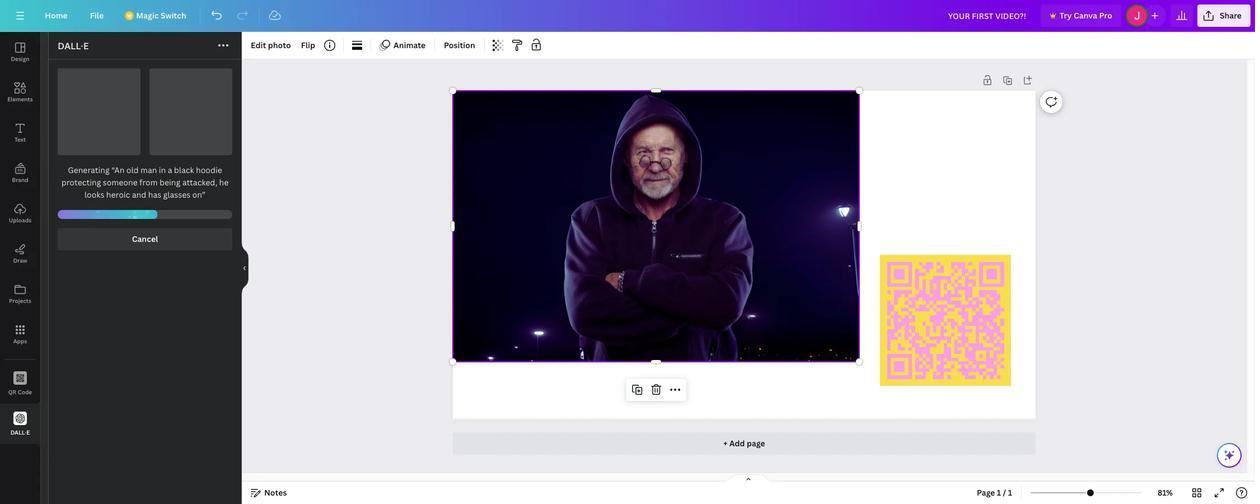 Task type: describe. For each thing, give the bounding box(es) containing it.
code
[[18, 388, 32, 396]]

projects
[[9, 297, 31, 305]]

position button
[[440, 36, 480, 54]]

page
[[747, 438, 766, 449]]

position
[[444, 40, 475, 50]]

canva
[[1074, 10, 1098, 21]]

+
[[724, 438, 728, 449]]

home link
[[36, 4, 77, 27]]

apps
[[13, 337, 27, 345]]

magic
[[136, 10, 159, 21]]

magic switch button
[[117, 4, 195, 27]]

qr code
[[8, 388, 32, 396]]

hide image
[[241, 241, 249, 295]]

text
[[14, 136, 26, 143]]

edit
[[251, 40, 266, 50]]

edit photo
[[251, 40, 291, 50]]

qr code button
[[0, 364, 40, 404]]

canva assistant image
[[1223, 449, 1237, 462]]

add
[[730, 438, 745, 449]]

side panel tab list
[[0, 32, 40, 444]]

animate
[[394, 40, 426, 50]]

draw button
[[0, 234, 40, 274]]

brand
[[12, 176, 28, 184]]

try canva pro button
[[1041, 4, 1122, 27]]

flip
[[301, 40, 315, 50]]

notes button
[[246, 484, 292, 502]]

+ add page
[[724, 438, 766, 449]]

0 vertical spatial dall·e
[[58, 40, 89, 52]]

photo
[[268, 40, 291, 50]]

dall·e button
[[0, 404, 40, 444]]

main menu bar
[[0, 0, 1256, 32]]

edit photo button
[[246, 36, 296, 54]]

draw
[[13, 257, 27, 264]]

brand button
[[0, 153, 40, 193]]

uploads
[[9, 216, 31, 224]]



Task type: locate. For each thing, give the bounding box(es) containing it.
file
[[90, 10, 104, 21]]

1 1 from the left
[[998, 487, 1002, 498]]

1 horizontal spatial 1
[[1009, 487, 1013, 498]]

elements
[[7, 95, 33, 103]]

notes
[[264, 487, 287, 498]]

1 vertical spatial dall·e
[[10, 428, 30, 436]]

try canva pro
[[1060, 10, 1113, 21]]

2 1 from the left
[[1009, 487, 1013, 498]]

1 horizontal spatial dall·e
[[58, 40, 89, 52]]

show pages image
[[722, 474, 776, 483]]

+ add page button
[[453, 432, 1037, 455]]

home
[[45, 10, 68, 21]]

pro
[[1100, 10, 1113, 21]]

magic switch
[[136, 10, 186, 21]]

uploads button
[[0, 193, 40, 234]]

page 1 / 1
[[977, 487, 1013, 498]]

projects button
[[0, 274, 40, 314]]

Design title text field
[[940, 4, 1037, 27]]

text button
[[0, 113, 40, 153]]

1
[[998, 487, 1002, 498], [1009, 487, 1013, 498]]

dall·e down home link
[[58, 40, 89, 52]]

1 left / in the right bottom of the page
[[998, 487, 1002, 498]]

dall·e down qr code
[[10, 428, 30, 436]]

design
[[11, 55, 29, 63]]

flip button
[[297, 36, 320, 54]]

page
[[977, 487, 996, 498]]

/
[[1004, 487, 1007, 498]]

share
[[1221, 10, 1242, 21]]

81%
[[1158, 487, 1174, 498]]

81% button
[[1148, 484, 1184, 502]]

design button
[[0, 32, 40, 72]]

0 horizontal spatial 1
[[998, 487, 1002, 498]]

apps button
[[0, 314, 40, 355]]

share button
[[1198, 4, 1251, 27]]

0 horizontal spatial dall·e
[[10, 428, 30, 436]]

qr
[[8, 388, 16, 396]]

dall·e inside button
[[10, 428, 30, 436]]

animate button
[[376, 36, 430, 54]]

switch
[[161, 10, 186, 21]]

1 right / in the right bottom of the page
[[1009, 487, 1013, 498]]

file button
[[81, 4, 113, 27]]

dall·e
[[58, 40, 89, 52], [10, 428, 30, 436]]

dall·e element
[[49, 59, 241, 504]]

elements button
[[0, 72, 40, 113]]

try
[[1060, 10, 1072, 21]]



Task type: vqa. For each thing, say whether or not it's contained in the screenshot.
the Try
yes



